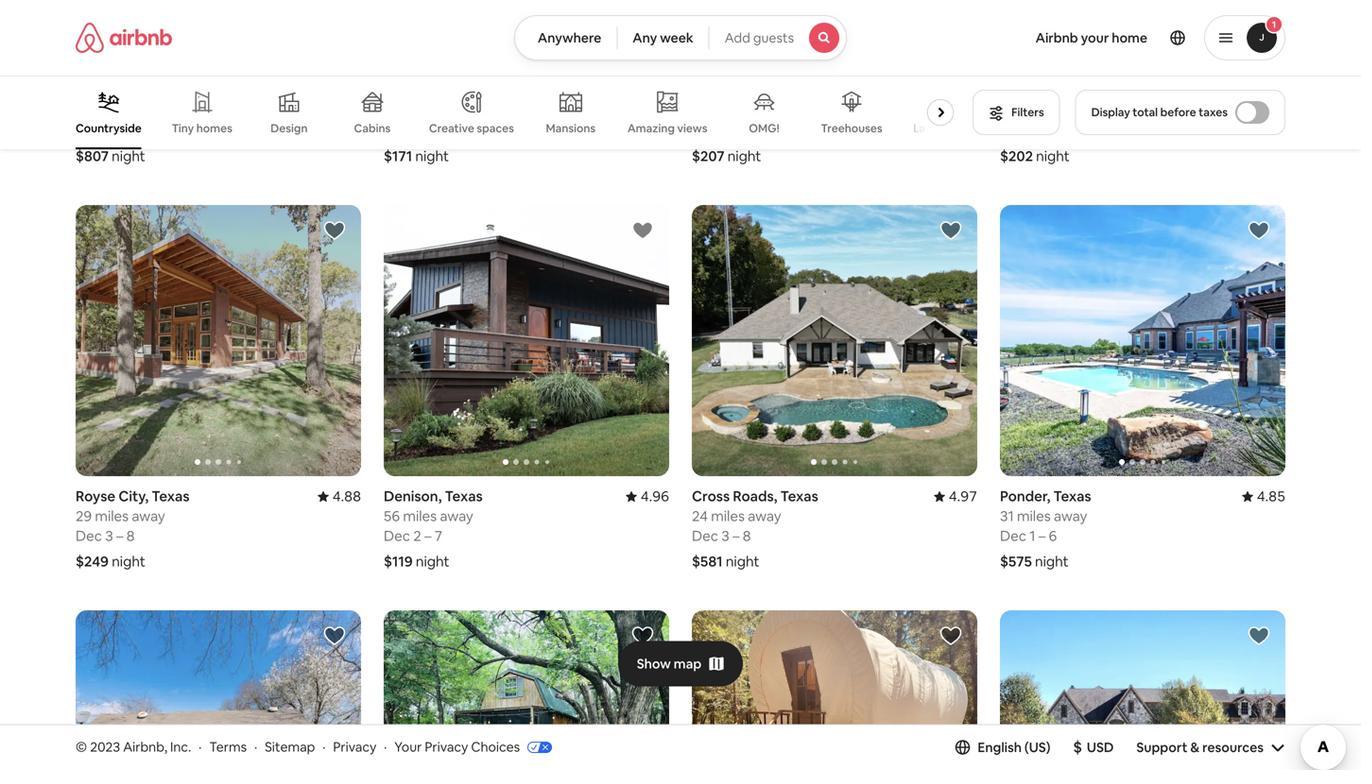 Task type: vqa. For each thing, say whether or not it's contained in the screenshot.
views
yes



Task type: describe. For each thing, give the bounding box(es) containing it.
dec for 31
[[1001, 527, 1027, 546]]

away for ravenna,
[[1057, 102, 1090, 120]]

sitemap link
[[265, 739, 315, 756]]

display
[[1092, 105, 1131, 120]]

lakefront
[[914, 121, 966, 136]]

77
[[692, 102, 708, 120]]

group containing amazing views
[[76, 76, 966, 149]]

– for $807
[[117, 121, 124, 140]]

profile element
[[870, 0, 1286, 76]]

add guests button
[[709, 15, 848, 61]]

away for ponder,
[[1054, 507, 1088, 526]]

homes
[[196, 121, 233, 136]]

$575
[[1001, 553, 1033, 571]]

sitemap
[[265, 739, 315, 756]]

airbnb
[[1036, 29, 1079, 46]]

9
[[127, 121, 135, 140]]

3 · from the left
[[323, 739, 326, 756]]

night for $202
[[1037, 147, 1070, 165]]

sanger, texas 35 miles away dec 4 – 9 $807 night
[[76, 82, 166, 165]]

spaces
[[477, 121, 514, 136]]

denison, texas 56 miles away dec 2 – 7 $119 night
[[384, 487, 483, 571]]

terms link
[[209, 739, 247, 756]]

miles inside royse city, texas 29 miles away dec 3 – 8 $249 night
[[95, 507, 129, 526]]

$807
[[76, 147, 109, 165]]

oklahoma
[[756, 82, 824, 100]]

4.88 out of 5 average rating image
[[318, 487, 361, 506]]

4.85 out of 5 average rating image
[[1243, 487, 1286, 506]]

resources
[[1203, 739, 1265, 756]]

– for $575
[[1039, 527, 1046, 546]]

24
[[692, 507, 708, 526]]

8 inside cross roads, texas 24 miles away dec 3 – 8 $581 night
[[743, 527, 751, 546]]

city,
[[119, 487, 149, 506]]

add guests
[[725, 29, 795, 46]]

4.79 out of 5 average rating image
[[318, 82, 361, 100]]

(us)
[[1025, 739, 1051, 756]]

7
[[435, 527, 443, 546]]

anywhere button
[[514, 15, 618, 61]]

amazing
[[628, 121, 675, 135]]

dec inside cross roads, texas 24 miles away dec 3 – 8 $581 night
[[692, 527, 719, 546]]

$202
[[1001, 147, 1034, 165]]

jan
[[1001, 121, 1024, 140]]

night for $207
[[728, 147, 762, 165]]

texas for 31 miles away
[[1054, 487, 1092, 506]]

dec inside royse city, texas 29 miles away dec 3 – 8 $249 night
[[76, 527, 102, 546]]

– inside cross roads, texas 24 miles away dec 3 – 8 $581 night
[[733, 527, 740, 546]]

greenville,
[[384, 82, 455, 100]]

$ usd
[[1074, 738, 1114, 757]]

home
[[1112, 29, 1148, 46]]

5.0 out of 5 average rating image
[[634, 82, 670, 100]]

5.0 for greenville, texas
[[649, 82, 670, 100]]

cross
[[692, 487, 730, 506]]

4.85
[[1258, 487, 1286, 506]]

night for $807
[[112, 147, 145, 165]]

3 for royse city, texas
[[105, 527, 113, 546]]

night for $119
[[416, 553, 450, 571]]

add to wishlist: anna, texas image
[[323, 625, 346, 648]]

your privacy choices
[[395, 739, 520, 756]]

week
[[660, 29, 694, 46]]

1 · from the left
[[199, 739, 202, 756]]

map
[[674, 656, 702, 673]]

dec for 77
[[692, 121, 719, 140]]

3 for cross roads, texas
[[722, 527, 730, 546]]

miles for 62
[[1020, 102, 1054, 120]]

amazing views
[[628, 121, 708, 135]]

countryside
[[76, 121, 142, 136]]

night inside cross roads, texas 24 miles away dec 3 – 8 $581 night
[[726, 553, 760, 571]]

away for denison,
[[440, 507, 474, 526]]

texas inside cross roads, texas 24 miles away dec 3 – 8 $581 night
[[781, 487, 819, 506]]

anywhere
[[538, 29, 602, 46]]

creative
[[429, 121, 475, 136]]

support & resources button
[[1137, 739, 1286, 756]]

dec for 56
[[384, 527, 410, 546]]

4.93 out of 5 average rating image
[[1243, 82, 1286, 100]]

royse
[[76, 487, 116, 506]]

away for sanger,
[[131, 102, 165, 120]]

ponder,
[[1001, 487, 1051, 506]]

35
[[76, 102, 91, 120]]

design
[[271, 121, 308, 136]]

inc.
[[170, 739, 191, 756]]

none search field containing anywhere
[[514, 15, 848, 61]]

texas for 56 miles away
[[445, 487, 483, 506]]

any week
[[633, 29, 694, 46]]

total
[[1133, 105, 1159, 120]]

1 privacy from the left
[[333, 739, 377, 756]]

4.96
[[641, 487, 670, 506]]

add
[[725, 29, 751, 46]]

miles for 35
[[95, 102, 128, 120]]

views
[[678, 121, 708, 135]]

&
[[1191, 739, 1200, 756]]

your
[[395, 739, 422, 756]]

your
[[1082, 29, 1110, 46]]

sanger,
[[76, 82, 125, 100]]

31
[[1001, 507, 1015, 526]]

– for $207
[[731, 121, 738, 140]]

texas for 41 miles away
[[458, 82, 496, 100]]

4.88
[[333, 487, 361, 506]]

omg!
[[749, 121, 780, 136]]

tiny homes
[[172, 121, 233, 136]]

show
[[637, 656, 671, 673]]

2 · from the left
[[254, 739, 257, 756]]

add to wishlist: denison, texas image
[[632, 219, 654, 242]]

usd
[[1088, 739, 1114, 756]]

treehouses
[[821, 121, 883, 136]]

terms · sitemap · privacy ·
[[209, 739, 387, 756]]

english (us)
[[978, 739, 1051, 756]]

marietta, oklahoma 77 miles away dec 1 – 6 $207 night
[[692, 82, 824, 165]]

privacy link
[[333, 739, 377, 756]]

8 inside the ravenna, texas 62 miles away jan 8 – 13 $202 night
[[1027, 121, 1035, 140]]

night inside royse city, texas 29 miles away dec 3 – 8 $249 night
[[112, 553, 145, 571]]

4.97 out of 5 average rating image
[[934, 487, 978, 506]]

add to wishlist: cross roads, texas image
[[940, 219, 963, 242]]



Task type: locate. For each thing, give the bounding box(es) containing it.
english
[[978, 739, 1022, 756]]

· right inc.
[[199, 739, 202, 756]]

– left 7 on the left
[[425, 527, 432, 546]]

away inside marietta, oklahoma 77 miles away dec 1 – 6 $207 night
[[748, 102, 782, 120]]

show map button
[[618, 642, 744, 687]]

8 down filters
[[1027, 121, 1035, 140]]

away inside greenville, texas 41 miles away dec 3 – 8 $171 night
[[438, 102, 471, 120]]

2 5.0 from the left
[[958, 82, 978, 100]]

1 up $207
[[722, 121, 728, 140]]

3 left creative
[[414, 121, 422, 140]]

1 horizontal spatial 6
[[1049, 527, 1058, 546]]

– inside ponder, texas 31 miles away dec 1 – 6 $575 night
[[1039, 527, 1046, 546]]

away up creative
[[438, 102, 471, 120]]

miles inside denison, texas 56 miles away dec 2 – 7 $119 night
[[403, 507, 437, 526]]

night inside marietta, oklahoma 77 miles away dec 1 – 6 $207 night
[[728, 147, 762, 165]]

guests
[[754, 29, 795, 46]]

5.0 out of 5 average rating image
[[943, 82, 978, 100]]

texas inside greenville, texas 41 miles away dec 3 – 8 $171 night
[[458, 82, 496, 100]]

airbnb your home
[[1036, 29, 1148, 46]]

4
[[105, 121, 113, 140]]

– down greenville,
[[425, 121, 432, 140]]

0 horizontal spatial 3
[[105, 527, 113, 546]]

· left the your on the bottom left of the page
[[384, 739, 387, 756]]

away inside ponder, texas 31 miles away dec 1 – 6 $575 night
[[1054, 507, 1088, 526]]

dec left 4
[[76, 121, 102, 140]]

©
[[76, 739, 87, 756]]

ravenna, texas 62 miles away jan 8 – 13 $202 night
[[1001, 82, 1102, 165]]

dec inside the sanger, texas 35 miles away dec 4 – 9 $807 night
[[76, 121, 102, 140]]

1 horizontal spatial 3
[[414, 121, 422, 140]]

your privacy choices link
[[395, 739, 552, 758]]

add to wishlist: ponder, texas image
[[1248, 219, 1271, 242]]

texas up 9
[[128, 82, 166, 100]]

0 vertical spatial 6
[[741, 121, 749, 140]]

away for marietta,
[[748, 102, 782, 120]]

marietta,
[[692, 82, 753, 100]]

– down roads,
[[733, 527, 740, 546]]

2 horizontal spatial 3
[[722, 527, 730, 546]]

away inside cross roads, texas 24 miles away dec 3 – 8 $581 night
[[748, 507, 782, 526]]

cross roads, texas 24 miles away dec 3 – 8 $581 night
[[692, 487, 819, 571]]

miles for 56
[[403, 507, 437, 526]]

© 2023 airbnb, inc. ·
[[76, 739, 202, 756]]

texas inside denison, texas 56 miles away dec 2 – 7 $119 night
[[445, 487, 483, 506]]

away
[[131, 102, 165, 120], [438, 102, 471, 120], [748, 102, 782, 120], [1057, 102, 1090, 120], [132, 507, 165, 526], [440, 507, 474, 526], [748, 507, 782, 526], [1054, 507, 1088, 526]]

texas inside royse city, texas 29 miles away dec 3 – 8 $249 night
[[152, 487, 190, 506]]

miles down marietta,
[[711, 102, 745, 120]]

away up 7 on the left
[[440, 507, 474, 526]]

62
[[1001, 102, 1017, 120]]

texas inside ponder, texas 31 miles away dec 1 – 6 $575 night
[[1054, 487, 1092, 506]]

41
[[384, 102, 398, 120]]

– left 13
[[1038, 121, 1045, 140]]

dec down 24
[[692, 527, 719, 546]]

13
[[1049, 121, 1062, 140]]

night down omg!
[[728, 147, 762, 165]]

dec inside denison, texas 56 miles away dec 2 – 7 $119 night
[[384, 527, 410, 546]]

1 up '4.93'
[[1273, 18, 1277, 31]]

away down roads,
[[748, 507, 782, 526]]

1 for marietta, oklahoma
[[722, 121, 728, 140]]

29
[[76, 507, 92, 526]]

taxes
[[1199, 105, 1229, 120]]

away up 9
[[131, 102, 165, 120]]

night inside denison, texas 56 miles away dec 2 – 7 $119 night
[[416, 553, 450, 571]]

$581
[[692, 553, 723, 571]]

8 inside greenville, texas 41 miles away dec 3 – 8 $171 night
[[435, 121, 443, 140]]

4.79
[[333, 82, 361, 100]]

·
[[199, 739, 202, 756], [254, 739, 257, 756], [323, 739, 326, 756], [384, 739, 387, 756]]

night right $575
[[1036, 553, 1069, 571]]

night right '$581' at the right bottom
[[726, 553, 760, 571]]

filters
[[1012, 105, 1045, 120]]

2 vertical spatial 1
[[1030, 527, 1036, 546]]

denison,
[[384, 487, 442, 506]]

3 up $249
[[105, 527, 113, 546]]

1 vertical spatial 6
[[1049, 527, 1058, 546]]

terms
[[209, 739, 247, 756]]

– inside marietta, oklahoma 77 miles away dec 1 – 6 $207 night
[[731, 121, 738, 140]]

airbnb your home link
[[1025, 18, 1160, 58]]

$171
[[384, 147, 413, 165]]

dec left 2 at the left bottom of the page
[[384, 527, 410, 546]]

tiny
[[172, 121, 194, 136]]

miles up 2 at the left bottom of the page
[[403, 507, 437, 526]]

1 horizontal spatial 5.0
[[958, 82, 978, 100]]

–
[[117, 121, 124, 140], [425, 121, 432, 140], [731, 121, 738, 140], [1038, 121, 1045, 140], [116, 527, 123, 546], [425, 527, 432, 546], [733, 527, 740, 546], [1039, 527, 1046, 546]]

privacy left the your on the bottom left of the page
[[333, 739, 377, 756]]

8 inside royse city, texas 29 miles away dec 3 – 8 $249 night
[[127, 527, 135, 546]]

4.96 out of 5 average rating image
[[626, 487, 670, 506]]

away inside the ravenna, texas 62 miles away jan 8 – 13 $202 night
[[1057, 102, 1090, 120]]

miles for 31
[[1018, 507, 1051, 526]]

1 up $575
[[1030, 527, 1036, 546]]

3 inside cross roads, texas 24 miles away dec 3 – 8 $581 night
[[722, 527, 730, 546]]

miles inside the sanger, texas 35 miles away dec 4 – 9 $807 night
[[95, 102, 128, 120]]

night inside ponder, texas 31 miles away dec 1 – 6 $575 night
[[1036, 553, 1069, 571]]

filters button
[[973, 90, 1061, 135]]

$119
[[384, 553, 413, 571]]

6 for $207
[[741, 121, 749, 140]]

display total before taxes
[[1092, 105, 1229, 120]]

night for $575
[[1036, 553, 1069, 571]]

texas up creative spaces
[[458, 82, 496, 100]]

– inside royse city, texas 29 miles away dec 3 – 8 $249 night
[[116, 527, 123, 546]]

2 privacy from the left
[[425, 739, 468, 756]]

· right terms
[[254, 739, 257, 756]]

– inside the sanger, texas 35 miles away dec 4 – 9 $807 night
[[117, 121, 124, 140]]

0 vertical spatial 1
[[1273, 18, 1277, 31]]

1 vertical spatial 1
[[722, 121, 728, 140]]

texas
[[128, 82, 166, 100], [458, 82, 496, 100], [1064, 82, 1102, 100], [152, 487, 190, 506], [445, 487, 483, 506], [781, 487, 819, 506], [1054, 487, 1092, 506]]

5.0 up lakefront
[[958, 82, 978, 100]]

4 · from the left
[[384, 739, 387, 756]]

support & resources
[[1137, 739, 1265, 756]]

night down creative
[[416, 147, 449, 165]]

night right $249
[[112, 553, 145, 571]]

night for $171
[[416, 147, 449, 165]]

– left 9
[[117, 121, 124, 140]]

miles inside greenville, texas 41 miles away dec 3 – 8 $171 night
[[401, 102, 435, 120]]

away for greenville,
[[438, 102, 471, 120]]

away inside the sanger, texas 35 miles away dec 4 – 9 $807 night
[[131, 102, 165, 120]]

dec for 35
[[76, 121, 102, 140]]

0 horizontal spatial 1
[[722, 121, 728, 140]]

miles down greenville,
[[401, 102, 435, 120]]

3 inside greenville, texas 41 miles away dec 3 – 8 $171 night
[[414, 121, 422, 140]]

miles inside cross roads, texas 24 miles away dec 3 – 8 $581 night
[[711, 507, 745, 526]]

miles down royse
[[95, 507, 129, 526]]

1 horizontal spatial privacy
[[425, 739, 468, 756]]

$249
[[76, 553, 109, 571]]

3 up '$581' at the right bottom
[[722, 527, 730, 546]]

ravenna,
[[1001, 82, 1061, 100]]

creative spaces
[[429, 121, 514, 136]]

4.93
[[1258, 82, 1286, 100]]

1 inside dropdown button
[[1273, 18, 1277, 31]]

night down 9
[[112, 147, 145, 165]]

night down 7 on the left
[[416, 553, 450, 571]]

$
[[1074, 738, 1083, 757]]

night
[[112, 147, 145, 165], [416, 147, 449, 165], [728, 147, 762, 165], [1037, 147, 1070, 165], [112, 553, 145, 571], [416, 553, 450, 571], [726, 553, 760, 571], [1036, 553, 1069, 571]]

night inside the sanger, texas 35 miles away dec 4 – 9 $807 night
[[112, 147, 145, 165]]

dec down 77
[[692, 121, 719, 140]]

dec inside ponder, texas 31 miles away dec 1 – 6 $575 night
[[1001, 527, 1027, 546]]

away down city,
[[132, 507, 165, 526]]

5.0
[[649, 82, 670, 100], [958, 82, 978, 100]]

royse city, texas 29 miles away dec 3 – 8 $249 night
[[76, 487, 190, 571]]

1 for ponder, texas
[[1030, 527, 1036, 546]]

6 inside marietta, oklahoma 77 miles away dec 1 – 6 $207 night
[[741, 121, 749, 140]]

night down 13
[[1037, 147, 1070, 165]]

mansions
[[546, 121, 596, 136]]

miles inside marietta, oklahoma 77 miles away dec 1 – 6 $207 night
[[711, 102, 745, 120]]

night inside the ravenna, texas 62 miles away jan 8 – 13 $202 night
[[1037, 147, 1070, 165]]

miles up 'countryside'
[[95, 102, 128, 120]]

dec down "29"
[[76, 527, 102, 546]]

texas right the ponder,
[[1054, 487, 1092, 506]]

texas inside the ravenna, texas 62 miles away jan 8 – 13 $202 night
[[1064, 82, 1102, 100]]

english (us) button
[[956, 739, 1051, 756]]

dec down 41
[[384, 121, 410, 140]]

group
[[76, 76, 966, 149], [76, 205, 361, 476], [384, 205, 670, 476], [692, 205, 978, 476], [1001, 205, 1286, 476], [76, 611, 361, 771], [384, 611, 670, 771], [692, 611, 978, 771], [1001, 611, 1286, 771]]

away right the 31
[[1054, 507, 1088, 526]]

support
[[1137, 739, 1188, 756]]

– inside the ravenna, texas 62 miles away jan 8 – 13 $202 night
[[1038, 121, 1045, 140]]

6 inside ponder, texas 31 miles away dec 1 – 6 $575 night
[[1049, 527, 1058, 546]]

– down city,
[[116, 527, 123, 546]]

– for $171
[[425, 121, 432, 140]]

miles for 77
[[711, 102, 745, 120]]

show map
[[637, 656, 702, 673]]

miles down ravenna, on the right top
[[1020, 102, 1054, 120]]

texas right roads,
[[781, 487, 819, 506]]

dec inside greenville, texas 41 miles away dec 3 – 8 $171 night
[[384, 121, 410, 140]]

dec
[[76, 121, 102, 140], [384, 121, 410, 140], [692, 121, 719, 140], [76, 527, 102, 546], [384, 527, 410, 546], [692, 527, 719, 546], [1001, 527, 1027, 546]]

away inside royse city, texas 29 miles away dec 3 – 8 $249 night
[[132, 507, 165, 526]]

airbnb,
[[123, 739, 167, 756]]

6 for $575
[[1049, 527, 1058, 546]]

6 left omg!
[[741, 121, 749, 140]]

texas up display
[[1064, 82, 1102, 100]]

3 inside royse city, texas 29 miles away dec 3 – 8 $249 night
[[105, 527, 113, 546]]

5.0 for marietta, oklahoma
[[958, 82, 978, 100]]

miles
[[95, 102, 128, 120], [401, 102, 435, 120], [711, 102, 745, 120], [1020, 102, 1054, 120], [95, 507, 129, 526], [403, 507, 437, 526], [711, 507, 745, 526], [1018, 507, 1051, 526]]

8 down city,
[[127, 527, 135, 546]]

4.97
[[949, 487, 978, 506]]

1 button
[[1205, 15, 1286, 61]]

add to wishlist: valley view, texas image
[[940, 625, 963, 648]]

dec inside marietta, oklahoma 77 miles away dec 1 – 6 $207 night
[[692, 121, 719, 140]]

ponder, texas 31 miles away dec 1 – 6 $575 night
[[1001, 487, 1092, 571]]

any week button
[[617, 15, 710, 61]]

before
[[1161, 105, 1197, 120]]

· left 'privacy' link
[[323, 739, 326, 756]]

2
[[414, 527, 422, 546]]

cabins
[[354, 121, 391, 136]]

1 inside ponder, texas 31 miles away dec 1 – 6 $575 night
[[1030, 527, 1036, 546]]

0 horizontal spatial privacy
[[333, 739, 377, 756]]

miles inside the ravenna, texas 62 miles away jan 8 – 13 $202 night
[[1020, 102, 1054, 120]]

0 horizontal spatial 6
[[741, 121, 749, 140]]

6 down the ponder,
[[1049, 527, 1058, 546]]

miles for 41
[[401, 102, 435, 120]]

– for $119
[[425, 527, 432, 546]]

texas right city,
[[152, 487, 190, 506]]

texas for 35 miles away
[[128, 82, 166, 100]]

8 down roads,
[[743, 527, 751, 546]]

away up omg!
[[748, 102, 782, 120]]

roads,
[[733, 487, 778, 506]]

dec for 41
[[384, 121, 410, 140]]

8 down greenville,
[[435, 121, 443, 140]]

greenville, texas 41 miles away dec 3 – 8 $171 night
[[384, 82, 496, 165]]

– left omg!
[[731, 121, 738, 140]]

miles inside ponder, texas 31 miles away dec 1 – 6 $575 night
[[1018, 507, 1051, 526]]

texas right denison, at the left
[[445, 487, 483, 506]]

add to wishlist: red oak, texas image
[[1248, 625, 1271, 648]]

– for $202
[[1038, 121, 1045, 140]]

2 horizontal spatial 1
[[1273, 18, 1277, 31]]

texas for 62 miles away
[[1064, 82, 1102, 100]]

1 5.0 from the left
[[649, 82, 670, 100]]

add to wishlist: royse city, texas image
[[323, 219, 346, 242]]

5.0 up amazing
[[649, 82, 670, 100]]

$207
[[692, 147, 725, 165]]

night inside greenville, texas 41 miles away dec 3 – 8 $171 night
[[416, 147, 449, 165]]

6
[[741, 121, 749, 140], [1049, 527, 1058, 546]]

away up 13
[[1057, 102, 1090, 120]]

1 inside marietta, oklahoma 77 miles away dec 1 – 6 $207 night
[[722, 121, 728, 140]]

1 horizontal spatial 1
[[1030, 527, 1036, 546]]

56
[[384, 507, 400, 526]]

add to wishlist: whitesboro, texas image
[[632, 625, 654, 648]]

2023
[[90, 739, 120, 756]]

dec down the 31
[[1001, 527, 1027, 546]]

None search field
[[514, 15, 848, 61]]

away inside denison, texas 56 miles away dec 2 – 7 $119 night
[[440, 507, 474, 526]]

miles down cross
[[711, 507, 745, 526]]

0 horizontal spatial 5.0
[[649, 82, 670, 100]]

texas inside the sanger, texas 35 miles away dec 4 – 9 $807 night
[[128, 82, 166, 100]]

– inside denison, texas 56 miles away dec 2 – 7 $119 night
[[425, 527, 432, 546]]

miles down the ponder,
[[1018, 507, 1051, 526]]

– inside greenville, texas 41 miles away dec 3 – 8 $171 night
[[425, 121, 432, 140]]

– down the ponder,
[[1039, 527, 1046, 546]]

privacy right the your on the bottom left of the page
[[425, 739, 468, 756]]



